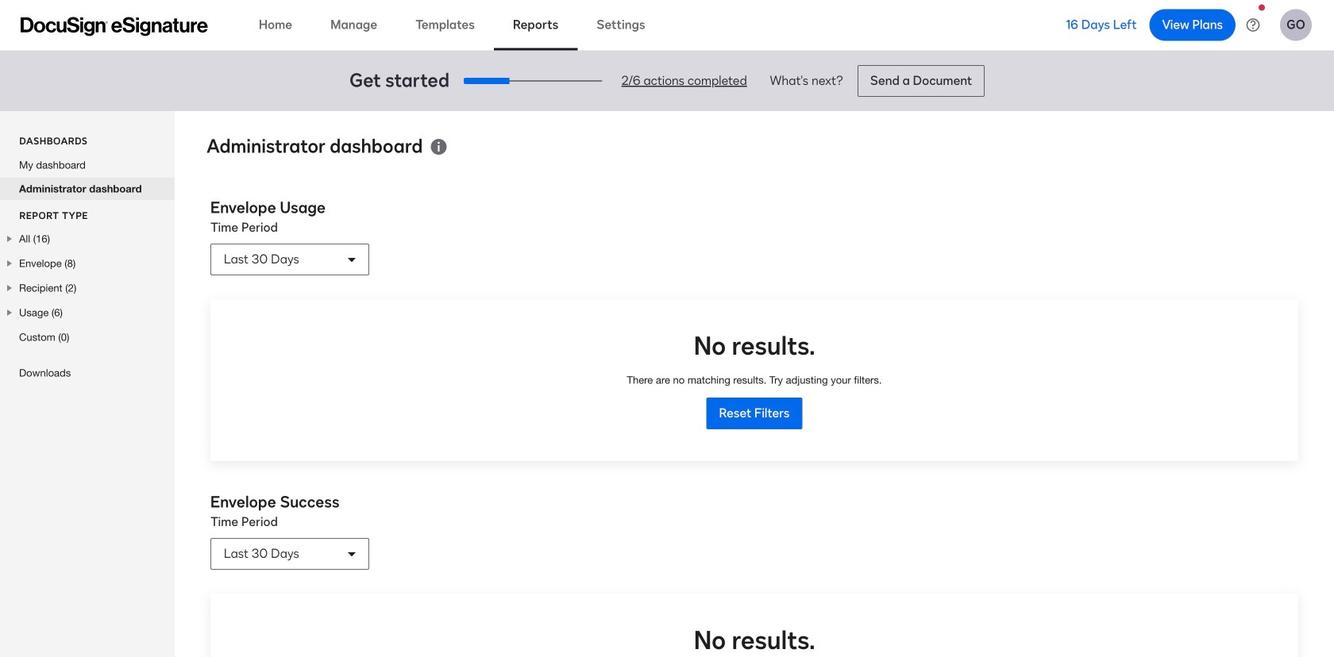 Task type: vqa. For each thing, say whether or not it's contained in the screenshot.
DocuSign eSignature image
yes



Task type: describe. For each thing, give the bounding box(es) containing it.
docusign esignature image
[[21, 17, 208, 36]]



